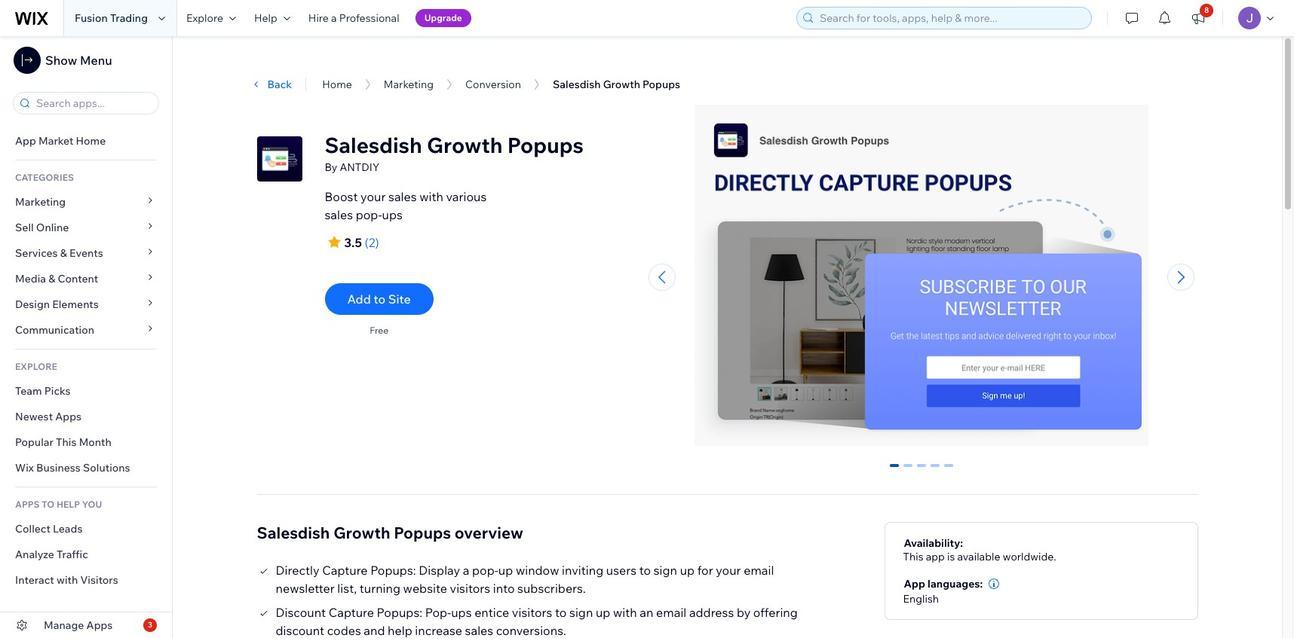 Task type: describe. For each thing, give the bounding box(es) containing it.
apps to help you
[[15, 499, 102, 511]]

window
[[516, 563, 559, 578]]

team picks link
[[0, 379, 172, 404]]

categories
[[15, 172, 74, 183]]

to inside directly capture popups: display a pop-up window inviting users to sign up for your email newsletter list, turning website visitors into subscribers.
[[640, 563, 651, 578]]

ups inside discount capture popups: pop-ups entice visitors to sign up with an email address by offering discount codes and help increase sales conversions.
[[451, 605, 472, 621]]

3.5
[[344, 235, 362, 250]]

8 button
[[1182, 0, 1215, 36]]

site
[[388, 292, 411, 307]]

salesdish growth popups
[[553, 78, 680, 91]]

pop- inside directly capture popups: display a pop-up window inviting users to sign up for your email newsletter list, turning website visitors into subscribers.
[[472, 563, 499, 578]]

an
[[640, 605, 654, 621]]

a inside directly capture popups: display a pop-up window inviting users to sign up for your email newsletter list, turning website visitors into subscribers.
[[463, 563, 469, 578]]

wix business solutions
[[15, 462, 130, 475]]

english
[[903, 593, 939, 606]]

show menu button
[[14, 47, 112, 74]]

2 horizontal spatial up
[[680, 563, 695, 578]]

discount
[[276, 624, 324, 639]]

this for popular
[[56, 436, 77, 450]]

popups: for help
[[377, 605, 423, 621]]

content
[[58, 272, 98, 286]]

hire a professional link
[[299, 0, 409, 36]]

)
[[375, 235, 379, 250]]

0
[[891, 464, 899, 479]]

services & events
[[15, 247, 103, 260]]

by
[[737, 605, 751, 621]]

Search apps... field
[[32, 93, 154, 114]]

salesdish inside button
[[553, 78, 601, 91]]

display
[[419, 563, 460, 578]]

your inside boost your sales with various sales pop-ups
[[361, 189, 386, 204]]

inviting
[[562, 563, 604, 578]]

design
[[15, 298, 50, 312]]

app for app languages:
[[904, 578, 926, 591]]

manage apps
[[44, 619, 113, 633]]

design elements
[[15, 298, 99, 312]]

1 horizontal spatial marketing link
[[384, 78, 434, 91]]

business
[[36, 462, 81, 475]]

solutions
[[83, 462, 130, 475]]

services & events link
[[0, 241, 172, 266]]

add
[[347, 292, 371, 307]]

show menu
[[45, 53, 112, 68]]

to inside button
[[374, 292, 386, 307]]

popular this month
[[15, 436, 112, 450]]

communication link
[[0, 318, 172, 343]]

back
[[267, 78, 292, 91]]

a inside "link"
[[331, 11, 337, 25]]

collect leads
[[15, 523, 83, 536]]

0 horizontal spatial marketing link
[[0, 189, 172, 215]]

picks
[[44, 385, 71, 398]]

analyze traffic
[[15, 548, 88, 562]]

your inside directly capture popups: display a pop-up window inviting users to sign up for your email newsletter list, turning website visitors into subscribers.
[[716, 563, 741, 578]]

8
[[1205, 5, 1209, 15]]

1 vertical spatial antdiy
[[340, 161, 379, 174]]

salesdish growth popups overview
[[257, 523, 523, 543]]

is
[[947, 550, 955, 564]]

various
[[446, 189, 487, 204]]

sell online
[[15, 221, 69, 235]]

0 horizontal spatial sales
[[325, 207, 353, 223]]

add to site button
[[325, 284, 434, 315]]

available
[[958, 550, 1001, 564]]

overview
[[455, 523, 523, 543]]

fusion
[[75, 11, 108, 25]]

collect
[[15, 523, 50, 536]]

up inside discount capture popups: pop-ups entice visitors to sign up with an email address by offering discount codes and help increase sales conversions.
[[596, 605, 611, 621]]

traffic
[[57, 548, 88, 562]]

offering
[[753, 605, 798, 621]]

upgrade button
[[415, 9, 471, 27]]

collect leads link
[[0, 517, 172, 542]]

subscribers.
[[518, 581, 586, 596]]

communication
[[15, 324, 97, 337]]

1 horizontal spatial home
[[322, 78, 352, 91]]

capture for list,
[[322, 563, 368, 578]]

website
[[403, 581, 447, 596]]

app market home
[[15, 134, 106, 148]]

to inside discount capture popups: pop-ups entice visitors to sign up with an email address by offering discount codes and help increase sales conversions.
[[555, 605, 567, 621]]

team picks
[[15, 385, 71, 398]]

interact
[[15, 574, 54, 588]]

visitors inside discount capture popups: pop-ups entice visitors to sign up with an email address by offering discount codes and help increase sales conversions.
[[512, 605, 553, 621]]

home inside sidebar element
[[76, 134, 106, 148]]

3 inside sidebar element
[[148, 621, 152, 631]]

help
[[56, 499, 80, 511]]

apps
[[15, 499, 40, 511]]

online
[[36, 221, 69, 235]]

entice
[[475, 605, 509, 621]]

explore
[[186, 11, 223, 25]]

add to site
[[347, 292, 411, 307]]

4
[[945, 464, 953, 479]]

home link
[[322, 78, 352, 91]]

newest
[[15, 410, 53, 424]]

(
[[365, 235, 369, 250]]

trading
[[110, 11, 148, 25]]

hire
[[308, 11, 329, 25]]

1 horizontal spatial 3
[[932, 464, 939, 479]]

0 1 2 3 4
[[891, 464, 953, 479]]

help
[[388, 624, 412, 639]]

design elements link
[[0, 292, 172, 318]]

sidebar element
[[0, 36, 173, 639]]

newsletter
[[276, 581, 335, 596]]

increase
[[415, 624, 462, 639]]

media & content
[[15, 272, 98, 286]]

menu
[[80, 53, 112, 68]]

manage
[[44, 619, 84, 633]]



Task type: locate. For each thing, give the bounding box(es) containing it.
1 horizontal spatial apps
[[86, 619, 113, 633]]

popups inside button
[[643, 78, 680, 91]]

& for content
[[48, 272, 55, 286]]

1 vertical spatial this
[[903, 550, 924, 564]]

popups: for website
[[370, 563, 416, 578]]

apps for manage apps
[[86, 619, 113, 633]]

discount
[[276, 605, 326, 621]]

visitors
[[450, 581, 490, 596], [512, 605, 553, 621]]

media & content link
[[0, 266, 172, 292]]

visitors inside directly capture popups: display a pop-up window inviting users to sign up for your email newsletter list, turning website visitors into subscribers.
[[450, 581, 490, 596]]

1 vertical spatial a
[[463, 563, 469, 578]]

pop- up (
[[356, 207, 382, 223]]

1 vertical spatial home
[[76, 134, 106, 148]]

popups
[[377, 45, 420, 60], [643, 78, 680, 91], [508, 132, 584, 158], [394, 523, 451, 543]]

1 vertical spatial by
[[325, 161, 337, 174]]

3 right manage apps at the bottom left
[[148, 621, 152, 631]]

back button
[[249, 78, 292, 91]]

0 vertical spatial pop-
[[356, 207, 382, 223]]

marketing inside sidebar element
[[15, 195, 66, 209]]

sign inside directly capture popups: display a pop-up window inviting users to sign up for your email newsletter list, turning website visitors into subscribers.
[[654, 563, 677, 578]]

professional
[[339, 11, 400, 25]]

pop- inside boost your sales with various sales pop-ups
[[356, 207, 382, 223]]

visitors up conversions.
[[512, 605, 553, 621]]

0 vertical spatial this
[[56, 436, 77, 450]]

boost your sales with various sales pop-ups
[[325, 189, 487, 223]]

0 vertical spatial your
[[361, 189, 386, 204]]

1 horizontal spatial visitors
[[512, 605, 553, 621]]

1 vertical spatial marketing link
[[0, 189, 172, 215]]

pop- up "into"
[[472, 563, 499, 578]]

marketing link up online
[[0, 189, 172, 215]]

salesdish growth popups by antdiy
[[272, 45, 420, 75], [325, 132, 584, 174]]

email up by
[[744, 563, 774, 578]]

antdiy up home link
[[289, 62, 328, 75]]

this inside "link"
[[56, 436, 77, 450]]

visitors up entice
[[450, 581, 490, 596]]

sales right boost
[[388, 189, 417, 204]]

0 vertical spatial visitors
[[450, 581, 490, 596]]

home
[[322, 78, 352, 91], [76, 134, 106, 148]]

1 horizontal spatial pop-
[[472, 563, 499, 578]]

0 horizontal spatial &
[[48, 272, 55, 286]]

0 vertical spatial app
[[15, 134, 36, 148]]

& left events
[[60, 247, 67, 260]]

turning
[[360, 581, 401, 596]]

a right hire
[[331, 11, 337, 25]]

marketing link right home link
[[384, 78, 434, 91]]

2 horizontal spatial with
[[613, 605, 637, 621]]

visitors
[[80, 574, 118, 588]]

interact with visitors link
[[0, 568, 172, 594]]

email inside directly capture popups: display a pop-up window inviting users to sign up for your email newsletter list, turning website visitors into subscribers.
[[744, 563, 774, 578]]

0 vertical spatial popups:
[[370, 563, 416, 578]]

email
[[744, 563, 774, 578], [656, 605, 687, 621]]

app left market
[[15, 134, 36, 148]]

1 horizontal spatial marketing
[[384, 78, 434, 91]]

marketing
[[384, 78, 434, 91], [15, 195, 66, 209]]

2 right 3.5
[[369, 235, 375, 250]]

1 vertical spatial ups
[[451, 605, 472, 621]]

your
[[361, 189, 386, 204], [716, 563, 741, 578]]

0 vertical spatial sales
[[388, 189, 417, 204]]

with inside discount capture popups: pop-ups entice visitors to sign up with an email address by offering discount codes and help increase sales conversions.
[[613, 605, 637, 621]]

1 horizontal spatial this
[[903, 550, 924, 564]]

app
[[926, 550, 945, 564]]

availability: this app is available worldwide.
[[903, 537, 1056, 564]]

0 horizontal spatial up
[[499, 563, 513, 578]]

marketing link
[[384, 78, 434, 91], [0, 189, 172, 215]]

1 vertical spatial &
[[48, 272, 55, 286]]

sign
[[654, 563, 677, 578], [570, 605, 593, 621]]

your right boost
[[361, 189, 386, 204]]

directly
[[276, 563, 320, 578]]

2
[[369, 235, 375, 250], [919, 464, 925, 479]]

0 horizontal spatial pop-
[[356, 207, 382, 223]]

free
[[370, 325, 389, 336]]

popups: inside discount capture popups: pop-ups entice visitors to sign up with an email address by offering discount codes and help increase sales conversions.
[[377, 605, 423, 621]]

media
[[15, 272, 46, 286]]

0 horizontal spatial antdiy
[[289, 62, 328, 75]]

hire a professional
[[308, 11, 400, 25]]

home right back
[[322, 78, 352, 91]]

1 vertical spatial sign
[[570, 605, 593, 621]]

up up "into"
[[499, 563, 513, 578]]

this inside availability: this app is available worldwide.
[[903, 550, 924, 564]]

list,
[[337, 581, 357, 596]]

1 horizontal spatial with
[[420, 189, 444, 204]]

popups: inside directly capture popups: display a pop-up window inviting users to sign up for your email newsletter list, turning website visitors into subscribers.
[[370, 563, 416, 578]]

pop-
[[425, 605, 451, 621]]

home right market
[[76, 134, 106, 148]]

email inside discount capture popups: pop-ups entice visitors to sign up with an email address by offering discount codes and help increase sales conversions.
[[656, 605, 687, 621]]

pop-
[[356, 207, 382, 223], [472, 563, 499, 578]]

1 horizontal spatial up
[[596, 605, 611, 621]]

1 vertical spatial salesdish growth popups by antdiy
[[325, 132, 584, 174]]

1 horizontal spatial sales
[[388, 189, 417, 204]]

app for app market home
[[15, 134, 36, 148]]

0 horizontal spatial marketing
[[15, 195, 66, 209]]

0 vertical spatial by
[[272, 62, 285, 75]]

ups inside boost your sales with various sales pop-ups
[[382, 207, 403, 223]]

app market home link
[[0, 128, 172, 154]]

market
[[38, 134, 73, 148]]

wix business solutions link
[[0, 456, 172, 481]]

& for events
[[60, 247, 67, 260]]

0 horizontal spatial app
[[15, 134, 36, 148]]

sign down subscribers.
[[570, 605, 593, 621]]

by up boost
[[325, 161, 337, 174]]

1 vertical spatial apps
[[86, 619, 113, 633]]

1 horizontal spatial 2
[[919, 464, 925, 479]]

fusion trading
[[75, 11, 148, 25]]

0 vertical spatial salesdish growth popups logo image
[[236, 46, 263, 73]]

leads
[[53, 523, 83, 536]]

newest apps
[[15, 410, 81, 424]]

1 vertical spatial visitors
[[512, 605, 553, 621]]

1 vertical spatial to
[[640, 563, 651, 578]]

sales down boost
[[325, 207, 353, 223]]

0 vertical spatial apps
[[55, 410, 81, 424]]

0 horizontal spatial to
[[374, 292, 386, 307]]

and
[[364, 624, 385, 639]]

2 horizontal spatial to
[[640, 563, 651, 578]]

month
[[79, 436, 112, 450]]

availability:
[[904, 537, 963, 550]]

to
[[374, 292, 386, 307], [640, 563, 651, 578], [555, 605, 567, 621]]

to down subscribers.
[[555, 605, 567, 621]]

0 horizontal spatial apps
[[55, 410, 81, 424]]

1 vertical spatial popups:
[[377, 605, 423, 621]]

antdiy up boost
[[340, 161, 379, 174]]

1 horizontal spatial email
[[744, 563, 774, 578]]

0 vertical spatial sign
[[654, 563, 677, 578]]

growth inside button
[[603, 78, 640, 91]]

popups: up turning
[[370, 563, 416, 578]]

1 horizontal spatial to
[[555, 605, 567, 621]]

0 vertical spatial &
[[60, 247, 67, 260]]

1 horizontal spatial ups
[[451, 605, 472, 621]]

apps for newest apps
[[55, 410, 81, 424]]

0 vertical spatial marketing link
[[384, 78, 434, 91]]

0 horizontal spatial a
[[331, 11, 337, 25]]

0 vertical spatial home
[[322, 78, 352, 91]]

users
[[606, 563, 637, 578]]

ups
[[382, 207, 403, 223], [451, 605, 472, 621]]

team
[[15, 385, 42, 398]]

0 horizontal spatial ups
[[382, 207, 403, 223]]

Search for tools, apps, help & more... field
[[815, 8, 1087, 29]]

marketing down categories
[[15, 195, 66, 209]]

salesdish growth popups by antdiy up home link
[[272, 45, 420, 75]]

0 horizontal spatial by
[[272, 62, 285, 75]]

0 horizontal spatial email
[[656, 605, 687, 621]]

apps up "popular this month"
[[55, 410, 81, 424]]

2 for )
[[369, 235, 375, 250]]

1 horizontal spatial by
[[325, 161, 337, 174]]

with down 'traffic'
[[57, 574, 78, 588]]

1 vertical spatial sales
[[325, 207, 353, 223]]

0 vertical spatial 2
[[369, 235, 375, 250]]

0 vertical spatial to
[[374, 292, 386, 307]]

to left site
[[374, 292, 386, 307]]

1 vertical spatial 3
[[148, 621, 152, 631]]

capture inside discount capture popups: pop-ups entice visitors to sign up with an email address by offering discount codes and help increase sales conversions.
[[329, 605, 374, 621]]

interact with visitors
[[15, 574, 118, 588]]

sales inside discount capture popups: pop-ups entice visitors to sign up with an email address by offering discount codes and help increase sales conversions.
[[465, 624, 493, 639]]

newest apps link
[[0, 404, 172, 430]]

2 right 1
[[919, 464, 925, 479]]

1 horizontal spatial your
[[716, 563, 741, 578]]

show
[[45, 53, 77, 68]]

0 vertical spatial marketing
[[384, 78, 434, 91]]

0 horizontal spatial your
[[361, 189, 386, 204]]

0 horizontal spatial 2
[[369, 235, 375, 250]]

popular this month link
[[0, 430, 172, 456]]

0 horizontal spatial 3
[[148, 621, 152, 631]]

this for availability:
[[903, 550, 924, 564]]

capture
[[322, 563, 368, 578], [329, 605, 374, 621]]

help
[[254, 11, 277, 25]]

0 horizontal spatial this
[[56, 436, 77, 450]]

conversion link
[[465, 78, 521, 91]]

this left app
[[903, 550, 924, 564]]

languages:
[[928, 578, 983, 591]]

this
[[56, 436, 77, 450], [903, 550, 924, 564]]

sign left for
[[654, 563, 677, 578]]

by up back
[[272, 62, 285, 75]]

1 vertical spatial pop-
[[472, 563, 499, 578]]

discount capture popups: pop-ups entice visitors to sign up with an email address by offering discount codes and help increase sales conversions.
[[276, 605, 798, 639]]

with left an
[[613, 605, 637, 621]]

salesdish growth popups logo image down back
[[257, 137, 302, 182]]

3.5 ( 2 )
[[344, 235, 379, 250]]

0 horizontal spatial with
[[57, 574, 78, 588]]

address
[[689, 605, 734, 621]]

events
[[69, 247, 103, 260]]

app inside sidebar element
[[15, 134, 36, 148]]

app up english
[[904, 578, 926, 591]]

capture for codes
[[329, 605, 374, 621]]

you
[[82, 499, 102, 511]]

1 horizontal spatial app
[[904, 578, 926, 591]]

to right users
[[640, 563, 651, 578]]

0 vertical spatial a
[[331, 11, 337, 25]]

2 for 3
[[919, 464, 925, 479]]

1 horizontal spatial &
[[60, 247, 67, 260]]

0 horizontal spatial sign
[[570, 605, 593, 621]]

1 vertical spatial email
[[656, 605, 687, 621]]

1 vertical spatial your
[[716, 563, 741, 578]]

conversion
[[465, 78, 521, 91]]

sales down entice
[[465, 624, 493, 639]]

0 vertical spatial 3
[[932, 464, 939, 479]]

salesdish growth popups preview 0 image
[[695, 105, 1149, 454]]

3 left 4
[[932, 464, 939, 479]]

apps right manage
[[86, 619, 113, 633]]

1 horizontal spatial a
[[463, 563, 469, 578]]

into
[[493, 581, 515, 596]]

salesdish
[[272, 45, 328, 60], [553, 78, 601, 91], [325, 132, 422, 158], [257, 523, 330, 543]]

sell
[[15, 221, 34, 235]]

with inside boost your sales with various sales pop-ups
[[420, 189, 444, 204]]

upgrade
[[424, 12, 462, 23]]

codes
[[327, 624, 361, 639]]

1 vertical spatial capture
[[329, 605, 374, 621]]

0 vertical spatial email
[[744, 563, 774, 578]]

salesdish growth popups logo image
[[236, 46, 263, 73], [257, 137, 302, 182]]

2 vertical spatial to
[[555, 605, 567, 621]]

popups: up help
[[377, 605, 423, 621]]

capture inside directly capture popups: display a pop-up window inviting users to sign up for your email newsletter list, turning website visitors into subscribers.
[[322, 563, 368, 578]]

antdiy
[[289, 62, 328, 75], [340, 161, 379, 174]]

1 vertical spatial 2
[[919, 464, 925, 479]]

up
[[499, 563, 513, 578], [680, 563, 695, 578], [596, 605, 611, 621]]

your right for
[[716, 563, 741, 578]]

1 horizontal spatial antdiy
[[340, 161, 379, 174]]

to
[[42, 499, 54, 511]]

capture up list,
[[322, 563, 368, 578]]

0 vertical spatial capture
[[322, 563, 368, 578]]

this up wix business solutions
[[56, 436, 77, 450]]

help button
[[245, 0, 299, 36]]

0 vertical spatial ups
[[382, 207, 403, 223]]

sign inside discount capture popups: pop-ups entice visitors to sign up with an email address by offering discount codes and help increase sales conversions.
[[570, 605, 593, 621]]

elements
[[52, 298, 99, 312]]

for
[[698, 563, 713, 578]]

1 vertical spatial app
[[904, 578, 926, 591]]

1 vertical spatial marketing
[[15, 195, 66, 209]]

0 vertical spatial antdiy
[[289, 62, 328, 75]]

email right an
[[656, 605, 687, 621]]

sell online link
[[0, 215, 172, 241]]

up left for
[[680, 563, 695, 578]]

capture up codes on the left bottom of the page
[[329, 605, 374, 621]]

1 vertical spatial salesdish growth popups logo image
[[257, 137, 302, 182]]

1 horizontal spatial sign
[[654, 563, 677, 578]]

0 horizontal spatial home
[[76, 134, 106, 148]]

0 horizontal spatial visitors
[[450, 581, 490, 596]]

2 vertical spatial sales
[[465, 624, 493, 639]]

salesdish growth popups by antdiy up various
[[325, 132, 584, 174]]

salesdish growth popups button
[[545, 73, 688, 96]]

&
[[60, 247, 67, 260], [48, 272, 55, 286]]

1 vertical spatial with
[[57, 574, 78, 588]]

popular
[[15, 436, 53, 450]]

analyze traffic link
[[0, 542, 172, 568]]

salesdish growth popups logo image up back button
[[236, 46, 263, 73]]

with left various
[[420, 189, 444, 204]]

marketing right home link
[[384, 78, 434, 91]]

a right 'display'
[[463, 563, 469, 578]]

0 vertical spatial with
[[420, 189, 444, 204]]

up left an
[[596, 605, 611, 621]]

2 vertical spatial with
[[613, 605, 637, 621]]

1
[[906, 464, 911, 479]]

0 vertical spatial salesdish growth popups by antdiy
[[272, 45, 420, 75]]

& right media
[[48, 272, 55, 286]]

with inside sidebar element
[[57, 574, 78, 588]]



Task type: vqa. For each thing, say whether or not it's contained in the screenshot.
the rightmost Apps
yes



